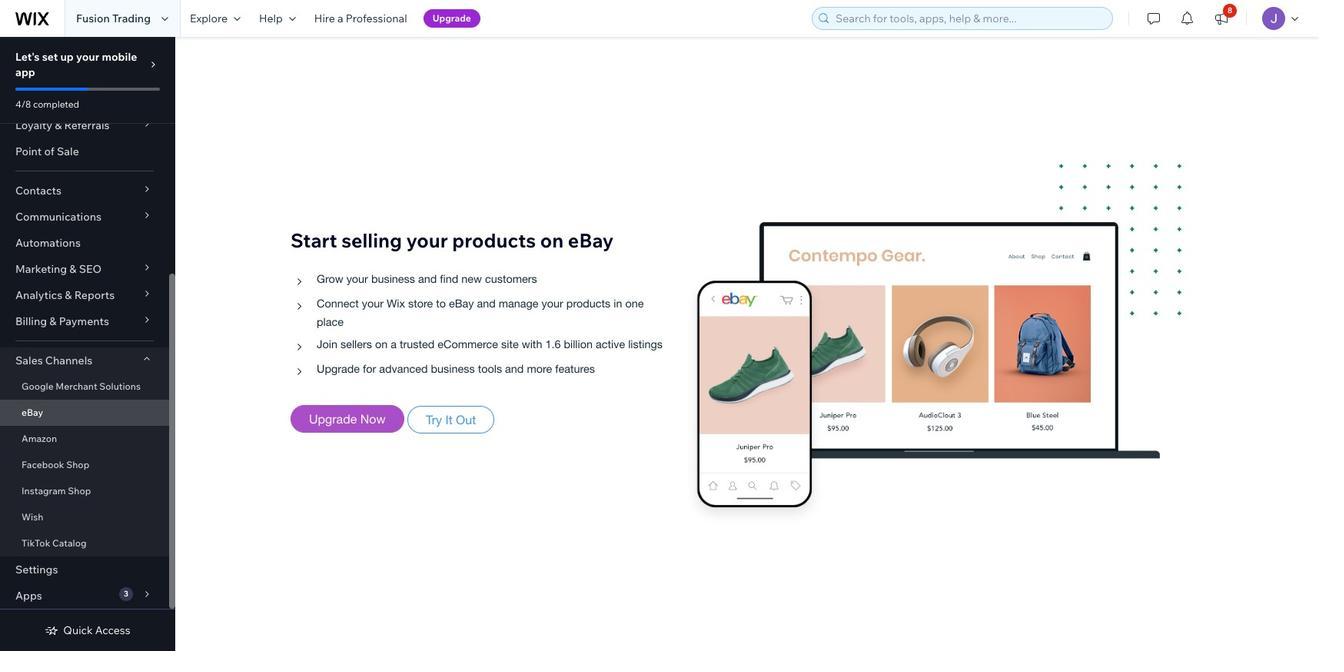 Task type: locate. For each thing, give the bounding box(es) containing it.
amazon link
[[0, 426, 169, 452]]

google merchant solutions
[[22, 381, 141, 392]]

shop for facebook shop
[[66, 459, 89, 470]]

sale
[[57, 145, 79, 158]]

loyalty
[[15, 118, 52, 132]]

instagram
[[22, 485, 66, 497]]

shop down facebook shop link on the bottom
[[68, 485, 91, 497]]

google merchant solutions link
[[0, 374, 169, 400]]

automations link
[[0, 230, 169, 256]]

ebay link
[[0, 400, 169, 426]]

explore
[[190, 12, 228, 25]]

hire a professional
[[314, 12, 407, 25]]

merchant
[[56, 381, 97, 392]]

sidebar element
[[0, 0, 175, 651]]

4/8
[[15, 98, 31, 110]]

& left seo
[[69, 262, 77, 276]]

channels
[[45, 354, 93, 367]]

a
[[338, 12, 343, 25]]

automations
[[15, 236, 81, 250]]

sales
[[15, 354, 43, 367]]

upgrade button
[[423, 9, 480, 28]]

communications button
[[0, 204, 169, 230]]

professional
[[346, 12, 407, 25]]

quick access
[[63, 623, 130, 637]]

tiktok catalog link
[[0, 530, 169, 557]]

& inside "dropdown button"
[[65, 288, 72, 302]]

tiktok catalog
[[22, 537, 87, 549]]

of
[[44, 145, 54, 158]]

analytics & reports
[[15, 288, 115, 302]]

contacts
[[15, 184, 61, 198]]

marketing & seo button
[[0, 256, 169, 282]]

Search for tools, apps, help & more... field
[[831, 8, 1108, 29]]

amazon
[[22, 433, 57, 444]]

analytics & reports button
[[0, 282, 169, 308]]

& inside dropdown button
[[55, 118, 62, 132]]

reports
[[74, 288, 115, 302]]

marketing
[[15, 262, 67, 276]]

billing
[[15, 314, 47, 328]]

trading
[[112, 12, 151, 25]]

marketing & seo
[[15, 262, 102, 276]]

loyalty & referrals button
[[0, 112, 169, 138]]

help
[[259, 12, 283, 25]]

shop down amazon link
[[66, 459, 89, 470]]

8
[[1228, 5, 1233, 15]]

& down completed
[[55, 118, 62, 132]]

point of sale
[[15, 145, 79, 158]]

let's set up your mobile app
[[15, 50, 137, 79]]

point of sale link
[[0, 138, 169, 165]]

quick access button
[[45, 623, 130, 637]]

1 vertical spatial shop
[[68, 485, 91, 497]]

completed
[[33, 98, 79, 110]]

help button
[[250, 0, 305, 37]]

mobile
[[102, 50, 137, 64]]

&
[[55, 118, 62, 132], [69, 262, 77, 276], [65, 288, 72, 302], [49, 314, 57, 328]]

tiktok
[[22, 537, 50, 549]]

shop
[[66, 459, 89, 470], [68, 485, 91, 497]]

8 button
[[1205, 0, 1238, 37]]

instagram shop
[[22, 485, 91, 497]]

settings
[[15, 563, 58, 577]]

solutions
[[99, 381, 141, 392]]

& left reports
[[65, 288, 72, 302]]

& for billing
[[49, 314, 57, 328]]

0 vertical spatial shop
[[66, 459, 89, 470]]

contacts button
[[0, 178, 169, 204]]

wish link
[[0, 504, 169, 530]]

quick
[[63, 623, 93, 637]]

& right billing
[[49, 314, 57, 328]]



Task type: describe. For each thing, give the bounding box(es) containing it.
access
[[95, 623, 130, 637]]

analytics
[[15, 288, 62, 302]]

referrals
[[64, 118, 110, 132]]

facebook
[[22, 459, 64, 470]]

app
[[15, 65, 35, 79]]

ebay
[[22, 407, 43, 418]]

billing & payments
[[15, 314, 109, 328]]

loyalty & referrals
[[15, 118, 110, 132]]

communications
[[15, 210, 102, 224]]

4/8 completed
[[15, 98, 79, 110]]

instagram shop link
[[0, 478, 169, 504]]

let's
[[15, 50, 40, 64]]

hire
[[314, 12, 335, 25]]

your
[[76, 50, 99, 64]]

shop for instagram shop
[[68, 485, 91, 497]]

set
[[42, 50, 58, 64]]

settings link
[[0, 557, 169, 583]]

up
[[60, 50, 74, 64]]

billing & payments button
[[0, 308, 169, 334]]

fusion trading
[[76, 12, 151, 25]]

& for loyalty
[[55, 118, 62, 132]]

seo
[[79, 262, 102, 276]]

wish
[[22, 511, 43, 523]]

sales channels button
[[0, 347, 169, 374]]

facebook shop
[[22, 459, 89, 470]]

& for analytics
[[65, 288, 72, 302]]

fusion
[[76, 12, 110, 25]]

sales channels
[[15, 354, 93, 367]]

google
[[22, 381, 54, 392]]

facebook shop link
[[0, 452, 169, 478]]

3
[[124, 589, 128, 599]]

hire a professional link
[[305, 0, 416, 37]]

catalog
[[52, 537, 87, 549]]

payments
[[59, 314, 109, 328]]

& for marketing
[[69, 262, 77, 276]]

point
[[15, 145, 42, 158]]

upgrade
[[433, 12, 471, 24]]

apps
[[15, 589, 42, 603]]



Task type: vqa. For each thing, say whether or not it's contained in the screenshot.
Able
no



